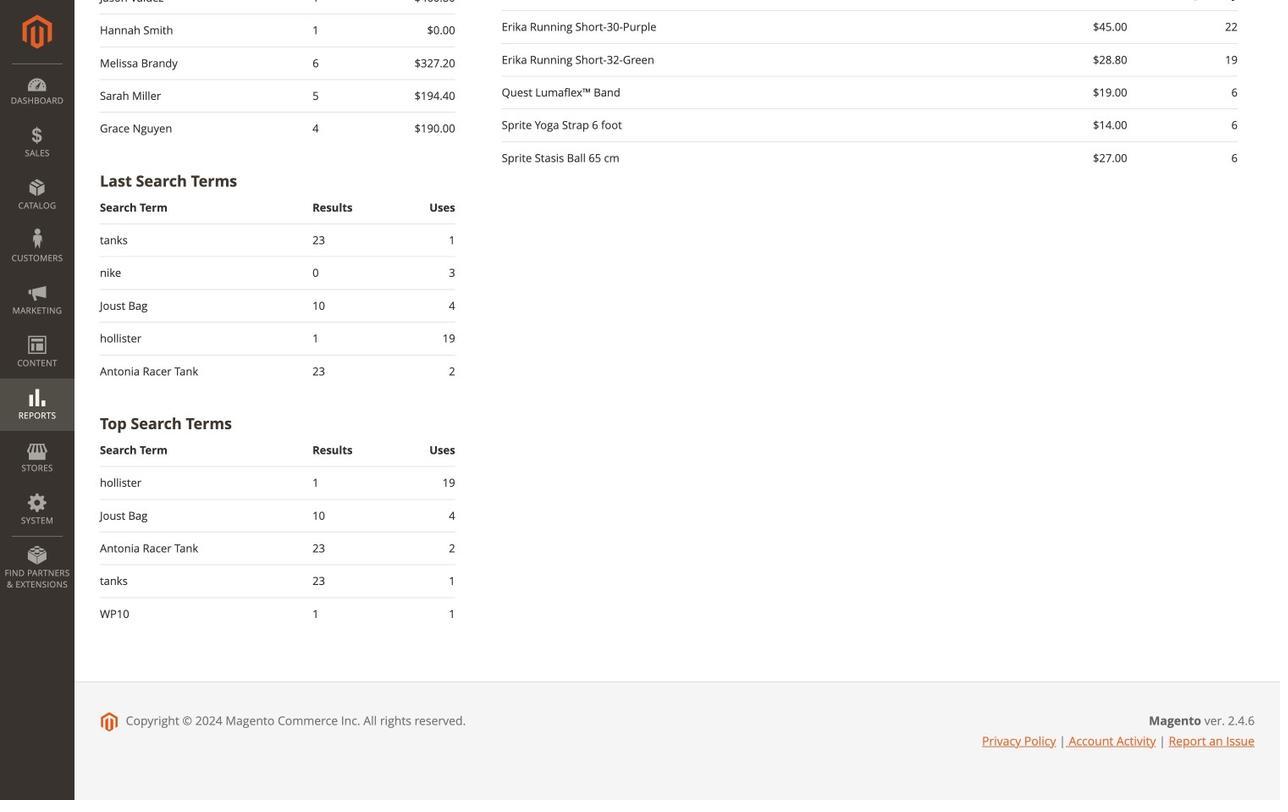 Task type: locate. For each thing, give the bounding box(es) containing it.
magento admin panel image
[[22, 14, 52, 49]]

menu bar
[[0, 64, 75, 599]]



Task type: vqa. For each thing, say whether or not it's contained in the screenshot.
text box
no



